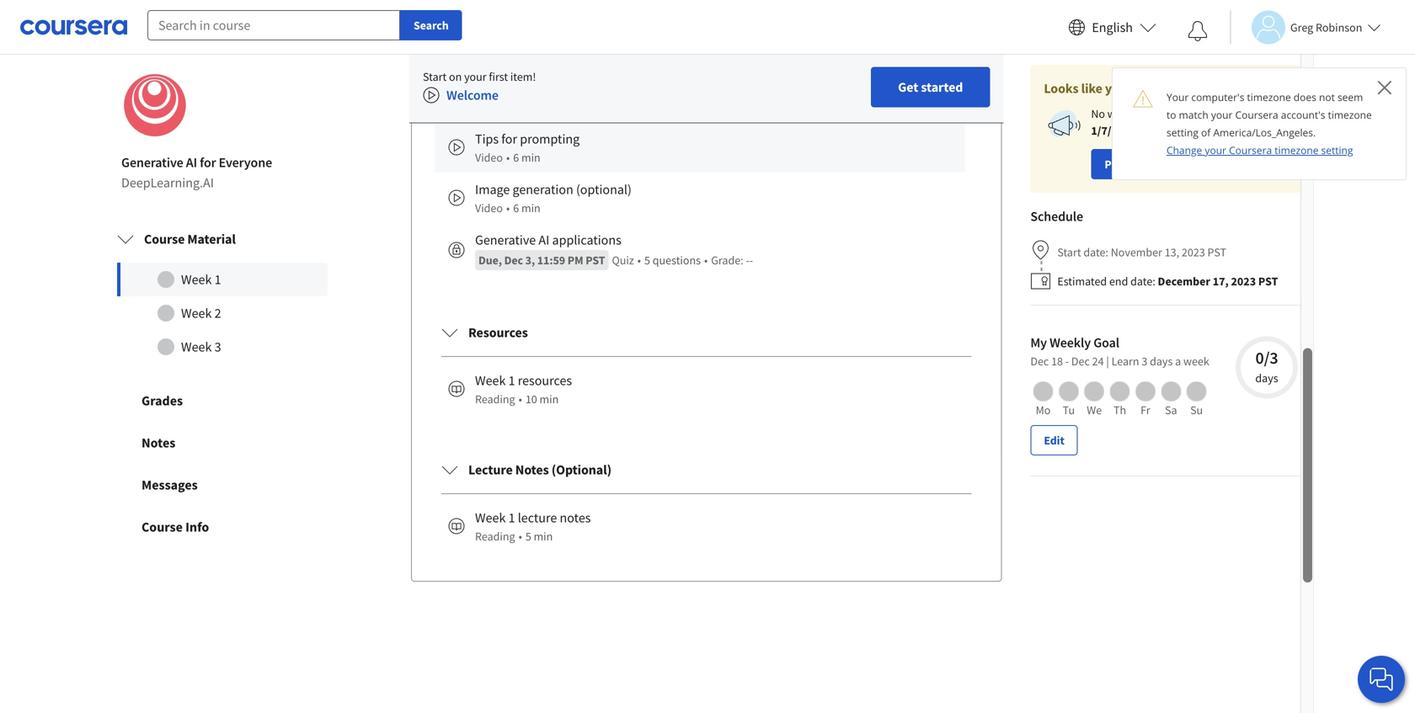 Task type: describe. For each thing, give the bounding box(es) containing it.
• right "quiz"
[[638, 253, 641, 268]]

grades link
[[101, 380, 344, 422]]

video inside tips for prompting video • 6 min
[[475, 150, 503, 165]]

weekly
[[1050, 335, 1091, 352]]

due,
[[479, 253, 502, 268]]

2
[[214, 305, 221, 322]]

grade:
[[711, 253, 744, 268]]

for inside generative ai for everyone deeplearning.ai
[[200, 154, 216, 171]]

match
[[1179, 108, 1209, 122]]

6 for generation
[[513, 201, 519, 216]]

your computer's timezone does not seem to match your coursera account's timezone setting of america/los_angeles. change your coursera timezone setting
[[1167, 90, 1372, 157]]

push end date
[[1105, 157, 1177, 172]]

• up first
[[506, 49, 510, 64]]

no worries! push your end date to 1/7/2024 pst and achieve your goal.
[[1091, 106, 1271, 138]]

week 1 resources reading • 10 min
[[475, 373, 572, 407]]

17,
[[1213, 274, 1229, 289]]

goal
[[1094, 335, 1120, 352]]

pst inside no worries! push your end date to 1/7/2024 pst and achieve your goal.
[[1139, 123, 1159, 138]]

your down of
[[1205, 143, 1227, 157]]

course info
[[142, 519, 209, 536]]

my weekly goal dec 18 - dec 24 | learn 3 days a week
[[1031, 335, 1210, 369]]

date inside no worries! push your end date to 1/7/2024 pst and achieve your goal.
[[1223, 106, 1245, 122]]

does
[[1294, 90, 1317, 104]]

push inside button
[[1105, 157, 1130, 172]]

end inside no worries! push your end date to 1/7/2024 pst and achieve your goal.
[[1202, 106, 1221, 122]]

0 horizontal spatial 3
[[214, 339, 221, 356]]

1 vertical spatial 2023
[[1231, 274, 1256, 289]]

week 1
[[181, 271, 221, 288]]

reading inside week 1 resources reading • 10 min
[[475, 392, 515, 407]]

notes inside dropdown button
[[515, 462, 549, 479]]

get started button
[[871, 67, 990, 107]]

1 for week 1 resources reading • 10 min
[[508, 373, 515, 389]]

more
[[1161, 80, 1192, 97]]

to for setting
[[1167, 108, 1177, 122]]

you
[[1105, 80, 1127, 97]]

week 2 link
[[117, 297, 328, 330]]

week for week 3
[[181, 339, 212, 356]]

week inside week 1 resources reading • 10 min
[[475, 373, 506, 389]]

of
[[1201, 126, 1211, 139]]

sa
[[1165, 403, 1177, 418]]

course info link
[[101, 507, 344, 549]]

push inside no worries! push your end date to 1/7/2024 pst and achieve your goal.
[[1150, 106, 1175, 122]]

min for for
[[521, 150, 541, 165]]

quiz
[[612, 253, 634, 268]]

robinson
[[1316, 20, 1363, 35]]

10
[[526, 392, 537, 407]]

generative ai for everyone deeplearning.ai
[[121, 154, 272, 191]]

su
[[1190, 403, 1203, 418]]

end for date:
[[1110, 274, 1128, 289]]

need
[[1130, 80, 1159, 97]]

- inside my weekly goal dec 18 - dec 24 | learn 3 days a week
[[1066, 354, 1069, 369]]

my
[[1031, 335, 1047, 352]]

course for course material
[[144, 231, 185, 248]]

everyone
[[219, 154, 272, 171]]

applications
[[552, 232, 622, 249]]

fr
[[1141, 403, 1151, 418]]

worries!
[[1108, 106, 1148, 122]]

like
[[1081, 80, 1103, 97]]

0 vertical spatial 2023
[[1182, 245, 1205, 260]]

• left grade: on the right top of the page
[[704, 253, 708, 268]]

1 for week 1
[[214, 271, 221, 288]]

notes
[[560, 510, 591, 527]]

and inside what llms can and cannot do video
[[561, 80, 583, 97]]

days inside my weekly goal dec 18 - dec 24 | learn 3 days a week
[[1150, 354, 1173, 369]]

• inside week 1 resources reading • 10 min
[[519, 392, 522, 407]]

(optional)
[[576, 181, 632, 198]]

resources
[[518, 373, 572, 389]]

pst right '17,'
[[1259, 274, 1278, 289]]

notes link
[[101, 422, 344, 464]]

questions
[[653, 253, 701, 268]]

Search in course text field
[[147, 10, 400, 40]]

english button
[[1062, 0, 1163, 55]]

1/7/2024
[[1091, 123, 1137, 138]]

grades
[[142, 393, 183, 410]]

estimated
[[1058, 274, 1107, 289]]

tu
[[1063, 403, 1075, 418]]

1 vertical spatial timezone
[[1328, 108, 1372, 122]]

1 horizontal spatial dec
[[1031, 354, 1049, 369]]

0/3 days
[[1256, 348, 1279, 386]]

america/los_angeles.
[[1214, 126, 1316, 139]]

achieve
[[1182, 123, 1220, 138]]

week inside week 1 lecture notes reading • 5 min
[[475, 510, 506, 527]]

a
[[1175, 354, 1181, 369]]

18
[[1051, 354, 1063, 369]]

goal.
[[1247, 123, 1271, 138]]

min inside week 1 lecture notes reading • 5 min
[[534, 529, 553, 544]]

pm
[[568, 253, 583, 268]]

start for start on your first item!
[[423, 69, 447, 84]]

date inside 'push end date' button
[[1154, 157, 1177, 172]]

push end date button
[[1091, 149, 1190, 180]]

1 vertical spatial date:
[[1131, 274, 1156, 289]]

change your coursera timezone setting link
[[1167, 143, 1353, 157]]

learn
[[1112, 354, 1139, 369]]

✕ button
[[1377, 73, 1393, 101]]

0 horizontal spatial setting
[[1167, 126, 1199, 139]]

time
[[1195, 80, 1222, 97]]

1 6 from the top
[[513, 49, 519, 64]]

video • 6 min
[[475, 49, 541, 64]]

prompting
[[520, 131, 580, 148]]

first
[[489, 69, 508, 84]]

material
[[187, 231, 236, 248]]

1 video from the top
[[475, 49, 503, 64]]

can
[[538, 80, 558, 97]]

0 vertical spatial coursera
[[1236, 108, 1279, 122]]

0/3
[[1256, 348, 1278, 369]]

course for course info
[[142, 519, 183, 536]]

5 inside generative ai applications due, dec 3, 11:59 pm pst quiz • 5 questions • grade: --
[[645, 253, 650, 268]]

looks
[[1044, 80, 1079, 97]]

messages
[[142, 477, 198, 494]]

pst inside generative ai applications due, dec 3, 11:59 pm pst quiz • 5 questions • grade: --
[[586, 253, 605, 268]]

|
[[1106, 354, 1109, 369]]

2 vertical spatial timezone
[[1275, 143, 1319, 157]]

to for goal.
[[1247, 106, 1257, 122]]

start date: november 13, 2023 pst
[[1058, 245, 1227, 260]]



Task type: vqa. For each thing, say whether or not it's contained in the screenshot.
the topmost AI
yes



Task type: locate. For each thing, give the bounding box(es) containing it.
end inside button
[[1132, 157, 1152, 172]]

1 vertical spatial start
[[1058, 245, 1081, 260]]

video down tips
[[475, 150, 503, 165]]

for inside tips for prompting video • 6 min
[[502, 131, 517, 148]]

ai
[[186, 154, 197, 171], [539, 232, 550, 249]]

generative
[[121, 154, 183, 171], [475, 232, 536, 249]]

1 horizontal spatial date
[[1223, 106, 1245, 122]]

timezone mismatch warning modal dialog
[[1112, 67, 1407, 180]]

week
[[1184, 354, 1210, 369]]

• up image
[[506, 150, 510, 165]]

(optional)
[[552, 462, 612, 479]]

6 down the generation
[[513, 201, 519, 216]]

min inside tips for prompting video • 6 min
[[521, 150, 541, 165]]

0 horizontal spatial for
[[200, 154, 216, 171]]

min for generation
[[521, 201, 541, 216]]

1 vertical spatial reading
[[475, 529, 515, 544]]

coursera down goal.
[[1229, 143, 1272, 157]]

week 3
[[181, 339, 221, 356]]

1 horizontal spatial days
[[1256, 371, 1279, 386]]

get
[[898, 79, 919, 96]]

account's
[[1281, 108, 1326, 122]]

5 inside week 1 lecture notes reading • 5 min
[[526, 529, 531, 544]]

1 horizontal spatial setting
[[1321, 143, 1353, 157]]

2 horizontal spatial dec
[[1072, 354, 1090, 369]]

search button
[[400, 10, 462, 40]]

0 vertical spatial timezone
[[1247, 90, 1291, 104]]

what
[[475, 80, 504, 97]]

video inside image generation (optional) video • 6 min
[[475, 201, 503, 216]]

6 inside tips for prompting video • 6 min
[[513, 150, 519, 165]]

1 vertical spatial and
[[1161, 123, 1180, 138]]

0 horizontal spatial start
[[423, 69, 447, 84]]

0 vertical spatial 5
[[645, 253, 650, 268]]

24
[[1092, 354, 1104, 369]]

start on your first item!
[[423, 69, 536, 84]]

dec left 24
[[1072, 354, 1090, 369]]

generative inside generative ai applications due, dec 3, 11:59 pm pst quiz • 5 questions • grade: --
[[475, 232, 536, 249]]

1 horizontal spatial start
[[1058, 245, 1081, 260]]

1 inside week 1 resources reading • 10 min
[[508, 373, 515, 389]]

1 vertical spatial 5
[[526, 529, 531, 544]]

reading down lecture on the left of the page
[[475, 529, 515, 544]]

loud megaphone image image
[[1044, 106, 1085, 146]]

reading inside week 1 lecture notes reading • 5 min
[[475, 529, 515, 544]]

1 vertical spatial generative
[[475, 232, 536, 249]]

2 reading from the top
[[475, 529, 515, 544]]

2023 right '17,'
[[1231, 274, 1256, 289]]

week
[[181, 271, 212, 288], [181, 305, 212, 322], [181, 339, 212, 356], [475, 373, 506, 389], [475, 510, 506, 527]]

video up start on your first item!
[[475, 49, 503, 64]]

greg robinson button
[[1230, 11, 1381, 44]]

and
[[561, 80, 583, 97], [1161, 123, 1180, 138]]

pst up '17,'
[[1208, 245, 1227, 260]]

course material
[[144, 231, 236, 248]]

week for week 2
[[181, 305, 212, 322]]

5 right "quiz"
[[645, 253, 650, 268]]

✕
[[1377, 73, 1393, 101]]

deeplearning.ai
[[121, 175, 214, 191]]

days down 0/3
[[1256, 371, 1279, 386]]

coursera up goal.
[[1236, 108, 1279, 122]]

lecture notes (optional) button
[[428, 447, 985, 494]]

your
[[464, 69, 487, 84], [1177, 106, 1199, 122], [1211, 108, 1233, 122], [1223, 123, 1245, 138], [1205, 143, 1227, 157]]

-
[[746, 253, 750, 268], [750, 253, 753, 268], [1066, 354, 1069, 369]]

2 video from the top
[[475, 100, 503, 115]]

week down week 2
[[181, 339, 212, 356]]

looks like you need more time
[[1044, 80, 1222, 97]]

push down your
[[1150, 106, 1175, 122]]

0 vertical spatial push
[[1150, 106, 1175, 122]]

pst right pm
[[586, 253, 605, 268]]

1 horizontal spatial notes
[[515, 462, 549, 479]]

setting down "account's"
[[1321, 143, 1353, 157]]

0 vertical spatial generative
[[121, 154, 183, 171]]

min right '10'
[[540, 392, 559, 407]]

computer's
[[1192, 90, 1245, 104]]

messages link
[[101, 464, 344, 507]]

0 horizontal spatial generative
[[121, 154, 183, 171]]

warning image
[[1133, 88, 1153, 109]]

0 vertical spatial 6
[[513, 49, 519, 64]]

course material button
[[104, 216, 341, 263]]

• inside image generation (optional) video • 6 min
[[506, 201, 510, 216]]

course left the info
[[142, 519, 183, 536]]

help center image
[[1372, 670, 1392, 690]]

min down lecture
[[534, 529, 553, 544]]

dec left 3,
[[504, 253, 523, 268]]

1 vertical spatial ai
[[539, 232, 550, 249]]

timezone down "account's"
[[1275, 143, 1319, 157]]

min down the generation
[[521, 201, 541, 216]]

1 reading from the top
[[475, 392, 515, 407]]

end down computer's
[[1202, 106, 1221, 122]]

0 horizontal spatial 2023
[[1182, 245, 1205, 260]]

notes down grades
[[142, 435, 176, 452]]

min up item! at the top of the page
[[521, 49, 541, 64]]

ai inside generative ai applications due, dec 3, 11:59 pm pst quiz • 5 questions • grade: --
[[539, 232, 550, 249]]

start left on
[[423, 69, 447, 84]]

• inside week 1 lecture notes reading • 5 min
[[519, 529, 522, 544]]

1 horizontal spatial end
[[1132, 157, 1152, 172]]

week left lecture
[[475, 510, 506, 527]]

started
[[921, 79, 963, 96]]

schedule
[[1031, 208, 1083, 225]]

not
[[1319, 90, 1335, 104]]

0 horizontal spatial end
[[1110, 274, 1128, 289]]

1 horizontal spatial generative
[[475, 232, 536, 249]]

6 up the generation
[[513, 150, 519, 165]]

what llms can and cannot do video
[[475, 80, 642, 115]]

locked image
[[448, 242, 465, 259]]

0 vertical spatial date
[[1223, 106, 1245, 122]]

for left everyone
[[200, 154, 216, 171]]

ai for for
[[186, 154, 197, 171]]

• left '10'
[[519, 392, 522, 407]]

1 horizontal spatial 3
[[1142, 354, 1148, 369]]

week down resources
[[475, 373, 506, 389]]

0 horizontal spatial date
[[1154, 157, 1177, 172]]

3 down 2
[[214, 339, 221, 356]]

seem
[[1338, 90, 1363, 104]]

end down 1/7/2024
[[1132, 157, 1152, 172]]

5
[[645, 253, 650, 268], [526, 529, 531, 544]]

ai up 11:59
[[539, 232, 550, 249]]

edit button
[[1031, 426, 1078, 456]]

start up estimated
[[1058, 245, 1081, 260]]

no
[[1091, 106, 1105, 122]]

and up change
[[1161, 123, 1180, 138]]

1 vertical spatial days
[[1256, 371, 1279, 386]]

0 horizontal spatial notes
[[142, 435, 176, 452]]

•
[[506, 49, 510, 64], [506, 150, 510, 165], [506, 201, 510, 216], [638, 253, 641, 268], [704, 253, 708, 268], [519, 392, 522, 407], [519, 529, 522, 544]]

6 up item! at the top of the page
[[513, 49, 519, 64]]

• down lecture
[[519, 529, 522, 544]]

1 for week 1 lecture notes reading • 5 min
[[508, 510, 515, 527]]

min down prompting
[[521, 150, 541, 165]]

0 vertical spatial reading
[[475, 392, 515, 407]]

welcome link
[[423, 87, 499, 108]]

greg
[[1291, 20, 1314, 35]]

video inside what llms can and cannot do video
[[475, 100, 503, 115]]

resources
[[468, 325, 528, 341]]

0 vertical spatial course
[[144, 231, 185, 248]]

lecture notes (optional)
[[468, 462, 612, 479]]

date: down start date: november 13, 2023 pst
[[1131, 274, 1156, 289]]

date down no worries! push your end date to 1/7/2024 pst and achieve your goal.
[[1154, 157, 1177, 172]]

2 vertical spatial 6
[[513, 201, 519, 216]]

welcome
[[447, 87, 499, 104]]

week up week 2
[[181, 271, 212, 288]]

ai for applications
[[539, 232, 550, 249]]

min for 1
[[540, 392, 559, 407]]

week 1 lecture notes reading • 5 min
[[475, 510, 591, 544]]

days left "a"
[[1150, 354, 1173, 369]]

2 6 from the top
[[513, 150, 519, 165]]

search
[[414, 18, 449, 33]]

cannot
[[585, 80, 625, 97]]

th
[[1114, 403, 1126, 418]]

chat with us image
[[1368, 666, 1395, 693]]

setting up change
[[1167, 126, 1199, 139]]

3 video from the top
[[475, 150, 503, 165]]

0 vertical spatial date:
[[1084, 245, 1109, 260]]

1 vertical spatial setting
[[1321, 143, 1353, 157]]

0 vertical spatial and
[[561, 80, 583, 97]]

do
[[627, 80, 642, 97]]

0 horizontal spatial days
[[1150, 354, 1173, 369]]

6 inside image generation (optional) video • 6 min
[[513, 201, 519, 216]]

to inside 'your computer's timezone does not seem to match your coursera account's timezone setting of america/los_angeles. change your coursera timezone setting'
[[1167, 108, 1177, 122]]

1 vertical spatial 1
[[508, 373, 515, 389]]

end for date
[[1132, 157, 1152, 172]]

1 up 2
[[214, 271, 221, 288]]

your down computer's
[[1211, 108, 1233, 122]]

0 horizontal spatial date:
[[1084, 245, 1109, 260]]

1 horizontal spatial ai
[[539, 232, 550, 249]]

and inside no worries! push your end date to 1/7/2024 pst and achieve your goal.
[[1161, 123, 1180, 138]]

lecture
[[468, 462, 513, 479]]

13,
[[1165, 245, 1180, 260]]

1 horizontal spatial and
[[1161, 123, 1180, 138]]

• inside tips for prompting video • 6 min
[[506, 150, 510, 165]]

course inside dropdown button
[[144, 231, 185, 248]]

setting
[[1167, 126, 1199, 139], [1321, 143, 1353, 157]]

dec left 18
[[1031, 354, 1049, 369]]

image
[[475, 181, 510, 198]]

generative for deeplearning.ai
[[121, 154, 183, 171]]

generative for dec
[[475, 232, 536, 249]]

course
[[144, 231, 185, 248], [142, 519, 183, 536]]

0 vertical spatial 1
[[214, 271, 221, 288]]

0 vertical spatial notes
[[142, 435, 176, 452]]

tips
[[475, 131, 499, 148]]

0 vertical spatial for
[[502, 131, 517, 148]]

and right can
[[561, 80, 583, 97]]

end
[[1202, 106, 1221, 122], [1132, 157, 1152, 172], [1110, 274, 1128, 289]]

push
[[1150, 106, 1175, 122], [1105, 157, 1130, 172]]

week inside "link"
[[181, 305, 212, 322]]

push down 1/7/2024
[[1105, 157, 1130, 172]]

to down your
[[1167, 108, 1177, 122]]

generative inside generative ai for everyone deeplearning.ai
[[121, 154, 183, 171]]

notes right lecture on the left of the page
[[515, 462, 549, 479]]

reading left '10'
[[475, 392, 515, 407]]

1 vertical spatial notes
[[515, 462, 549, 479]]

end down november
[[1110, 274, 1128, 289]]

11:59
[[537, 253, 565, 268]]

start
[[423, 69, 447, 84], [1058, 245, 1081, 260]]

0 horizontal spatial dec
[[504, 253, 523, 268]]

0 horizontal spatial push
[[1105, 157, 1130, 172]]

ai inside generative ai for everyone deeplearning.ai
[[186, 154, 197, 171]]

1 horizontal spatial 2023
[[1231, 274, 1256, 289]]

get started
[[898, 79, 963, 96]]

3,
[[525, 253, 535, 268]]

5 down lecture
[[526, 529, 531, 544]]

deeplearning.ai image
[[121, 72, 189, 139]]

timezone
[[1247, 90, 1291, 104], [1328, 108, 1372, 122], [1275, 143, 1319, 157]]

date down computer's
[[1223, 106, 1245, 122]]

1 vertical spatial course
[[142, 519, 183, 536]]

edit
[[1044, 433, 1065, 448]]

2 vertical spatial 1
[[508, 510, 515, 527]]

0 vertical spatial start
[[423, 69, 447, 84]]

to inside no worries! push your end date to 1/7/2024 pst and achieve your goal.
[[1247, 106, 1257, 122]]

week 3 link
[[117, 330, 328, 364]]

generative ai applications due, dec 3, 11:59 pm pst quiz • 5 questions • grade: --
[[475, 232, 753, 268]]

show notifications image
[[1188, 21, 1208, 41]]

0 horizontal spatial and
[[561, 80, 583, 97]]

1 horizontal spatial push
[[1150, 106, 1175, 122]]

week 1 link
[[117, 263, 328, 297]]

0 horizontal spatial 5
[[526, 529, 531, 544]]

lecture
[[518, 510, 557, 527]]

1 vertical spatial end
[[1132, 157, 1152, 172]]

1 vertical spatial date
[[1154, 157, 1177, 172]]

week left 2
[[181, 305, 212, 322]]

for right tips
[[502, 131, 517, 148]]

generative up the due,
[[475, 232, 536, 249]]

ai up deeplearning.ai
[[186, 154, 197, 171]]

1 horizontal spatial date:
[[1131, 274, 1156, 289]]

video down image
[[475, 201, 503, 216]]

1 left lecture
[[508, 510, 515, 527]]

0 vertical spatial end
[[1202, 106, 1221, 122]]

min
[[521, 49, 541, 64], [521, 150, 541, 165], [521, 201, 541, 216], [540, 392, 559, 407], [534, 529, 553, 544]]

generation
[[513, 181, 574, 198]]

0 vertical spatial setting
[[1167, 126, 1199, 139]]

date: up estimated
[[1084, 245, 1109, 260]]

your
[[1167, 90, 1189, 104]]

coursera image
[[20, 14, 127, 41]]

2 horizontal spatial end
[[1202, 106, 1221, 122]]

week for week 1
[[181, 271, 212, 288]]

0 horizontal spatial ai
[[186, 154, 197, 171]]

1 horizontal spatial 5
[[645, 253, 650, 268]]

min inside week 1 resources reading • 10 min
[[540, 392, 559, 407]]

min inside image generation (optional) video • 6 min
[[521, 201, 541, 216]]

1 left resources
[[508, 373, 515, 389]]

0 vertical spatial ai
[[186, 154, 197, 171]]

1 vertical spatial 6
[[513, 150, 519, 165]]

course left material
[[144, 231, 185, 248]]

0 vertical spatial days
[[1150, 354, 1173, 369]]

1 horizontal spatial to
[[1247, 106, 1257, 122]]

3 6 from the top
[[513, 201, 519, 216]]

1 vertical spatial for
[[200, 154, 216, 171]]

dec inside generative ai applications due, dec 3, 11:59 pm pst quiz • 5 questions • grade: --
[[504, 253, 523, 268]]

6 for for
[[513, 150, 519, 165]]

3 right learn
[[1142, 354, 1148, 369]]

your up welcome
[[464, 69, 487, 84]]

1 horizontal spatial for
[[502, 131, 517, 148]]

1 inside week 1 lecture notes reading • 5 min
[[508, 510, 515, 527]]

days
[[1150, 354, 1173, 369], [1256, 371, 1279, 386]]

pst down worries!
[[1139, 123, 1159, 138]]

1 vertical spatial push
[[1105, 157, 1130, 172]]

1 vertical spatial coursera
[[1229, 143, 1272, 157]]

0 horizontal spatial to
[[1167, 108, 1177, 122]]

item!
[[510, 69, 536, 84]]

2023 right 13,
[[1182, 245, 1205, 260]]

generative up deeplearning.ai
[[121, 154, 183, 171]]

your down your
[[1177, 106, 1199, 122]]

week 2
[[181, 305, 221, 322]]

3 inside my weekly goal dec 18 - dec 24 | learn 3 days a week
[[1142, 354, 1148, 369]]

• down image
[[506, 201, 510, 216]]

to up goal.
[[1247, 106, 1257, 122]]

2 vertical spatial end
[[1110, 274, 1128, 289]]

timezone up goal.
[[1247, 90, 1291, 104]]

llms
[[507, 80, 535, 97]]

4 video from the top
[[475, 201, 503, 216]]

start for start date: november 13, 2023 pst
[[1058, 245, 1081, 260]]

your left goal.
[[1223, 123, 1245, 138]]

greg robinson
[[1291, 20, 1363, 35]]

video down what on the top of the page
[[475, 100, 503, 115]]

tips for prompting video • 6 min
[[475, 131, 580, 165]]

timezone down seem on the top right of the page
[[1328, 108, 1372, 122]]



